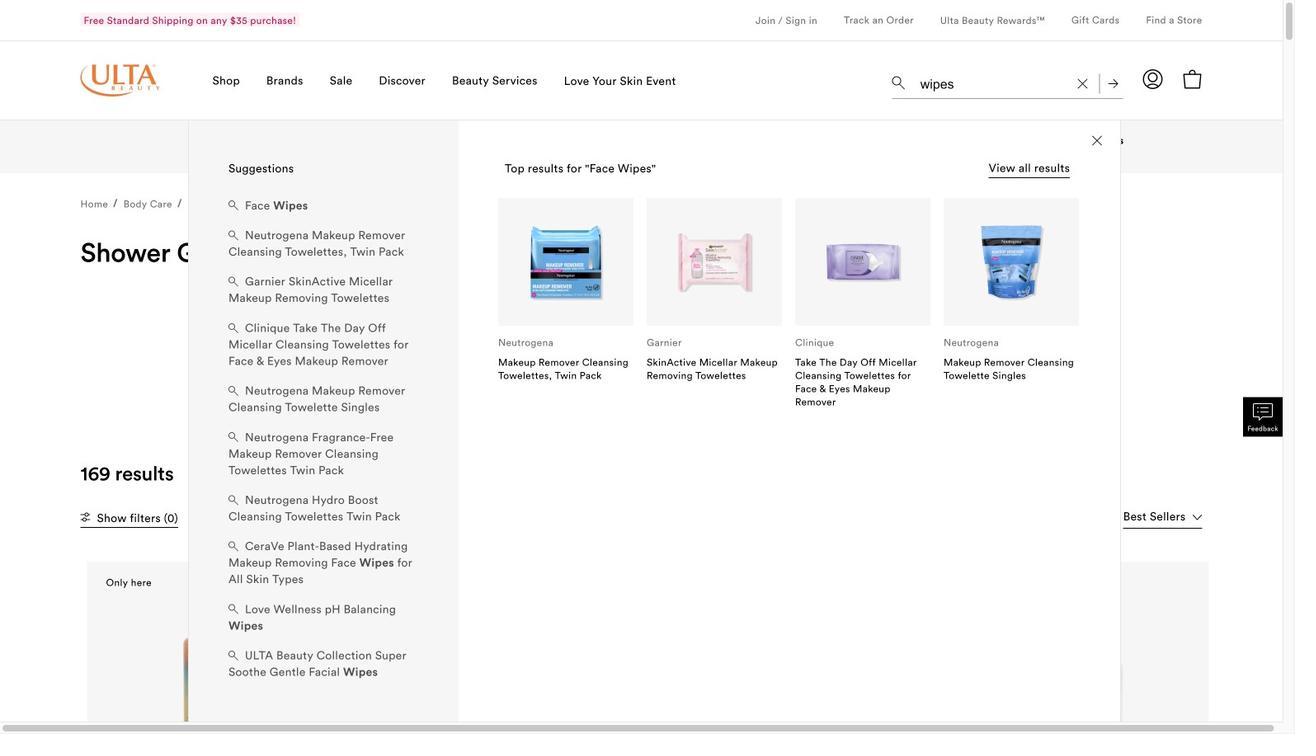 Task type: locate. For each thing, give the bounding box(es) containing it.
none search field inside 'product search' region
[[892, 63, 1123, 102]]

hempz limited edition tropical coconut herbal body wash image
[[966, 595, 1182, 734]]

tree hut tropic glow sparkling gel wash image
[[114, 595, 331, 734]]

0 items in bag image
[[1183, 69, 1203, 89]]

log in to your ulta account image
[[1143, 69, 1163, 89]]

None search field
[[892, 63, 1123, 102]]

submit image
[[1109, 79, 1118, 89]]

philosophy limited edition 3-in-1 shampoo, shower gel, and bubble bath image
[[398, 595, 614, 734]]

Sort field
[[1124, 508, 1203, 529]]

makeup remover cleansing towelettes, twin pack image
[[526, 222, 606, 302]]

withicon image
[[80, 512, 90, 522]]

philosophy 3-in-1 shampoo, shower gel, and bubble bath image
[[682, 595, 898, 734]]

withiconright image
[[456, 245, 465, 255]]

close image
[[1093, 136, 1103, 146]]



Task type: describe. For each thing, give the bounding box(es) containing it.
take the day off micellar cleansing towelettes for face & eyes makeup remover image
[[823, 222, 904, 302]]

product search region
[[188, 50, 1123, 729]]

skinactive micellar makeup removing towelettes image
[[674, 222, 755, 302]]

clear search image
[[1078, 79, 1088, 89]]

makeup remover cleansing towelette singles image
[[971, 222, 1052, 302]]

advertisement element
[[241, 285, 1042, 360]]

Search products and more search field
[[919, 66, 1068, 95]]



Task type: vqa. For each thing, say whether or not it's contained in the screenshot.
Product search REGION
yes



